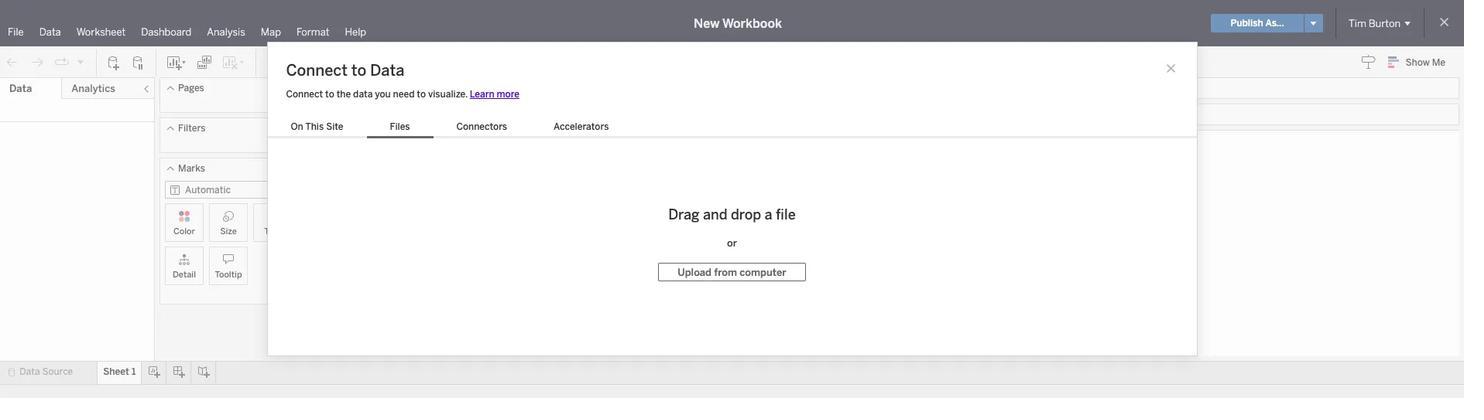 Task type: vqa. For each thing, say whether or not it's contained in the screenshot.
New Worksheet Image
yes



Task type: locate. For each thing, give the bounding box(es) containing it.
2 connect from the top
[[286, 89, 323, 100]]

publish as...
[[1231, 18, 1285, 29]]

a
[[765, 207, 773, 224]]

on
[[291, 122, 303, 132]]

to up data
[[351, 61, 367, 80]]

file
[[776, 207, 796, 224]]

replay animation image
[[76, 57, 85, 66]]

source
[[42, 367, 73, 378]]

publish as... button
[[1212, 14, 1304, 33]]

sheet down site
[[308, 138, 351, 160]]

map
[[261, 26, 281, 38]]

1
[[354, 138, 363, 160], [132, 367, 136, 378]]

sheet 1 down site
[[308, 138, 363, 160]]

connect down sort ascending "image" at the left of the page
[[286, 89, 323, 100]]

upload from computer
[[678, 267, 787, 279]]

undo image
[[5, 55, 20, 70]]

connect up columns
[[286, 61, 348, 80]]

as...
[[1266, 18, 1285, 29]]

0 horizontal spatial to
[[325, 89, 334, 100]]

worksheet
[[76, 26, 126, 38]]

0 horizontal spatial sheet
[[103, 367, 129, 378]]

data source
[[19, 367, 73, 378]]

learn
[[470, 89, 495, 100]]

this
[[305, 122, 324, 132]]

marks
[[178, 163, 205, 174]]

0 vertical spatial sheet 1
[[308, 138, 363, 160]]

dashboard
[[141, 26, 192, 38]]

data up replay animation image
[[39, 26, 61, 38]]

the
[[337, 89, 351, 100]]

tim
[[1349, 17, 1367, 29]]

sheet right source
[[103, 367, 129, 378]]

show me
[[1406, 57, 1446, 68]]

show me button
[[1381, 50, 1460, 74]]

drop
[[731, 207, 762, 224]]

data up you
[[370, 61, 405, 80]]

drag and drop a file
[[669, 207, 796, 224]]

sheet 1 right source
[[103, 367, 136, 378]]

1 vertical spatial 1
[[132, 367, 136, 378]]

on this site
[[291, 122, 344, 132]]

0 horizontal spatial sheet 1
[[103, 367, 136, 378]]

connect
[[286, 61, 348, 80], [286, 89, 323, 100]]

to
[[351, 61, 367, 80], [325, 89, 334, 100], [417, 89, 426, 100]]

files
[[390, 122, 410, 132]]

totals image
[[340, 55, 359, 70]]

1 connect from the top
[[286, 61, 348, 80]]

1 horizontal spatial sheet
[[308, 138, 351, 160]]

more
[[497, 89, 520, 100]]

to for the
[[325, 89, 334, 100]]

list box
[[268, 119, 632, 139]]

and
[[703, 207, 728, 224]]

show
[[1406, 57, 1430, 68]]

sheet
[[308, 138, 351, 160], [103, 367, 129, 378]]

1 horizontal spatial 1
[[354, 138, 363, 160]]

from
[[714, 267, 737, 279]]

connect for connect to the data you need to visualize. learn more
[[286, 89, 323, 100]]

data
[[39, 26, 61, 38], [370, 61, 405, 80], [9, 83, 32, 94], [19, 367, 40, 378]]

new data source image
[[106, 55, 122, 70]]

1 vertical spatial connect
[[286, 89, 323, 100]]

rows
[[321, 109, 344, 120]]

replay animation image
[[54, 55, 70, 70]]

upload from computer button
[[659, 264, 806, 282]]

new
[[694, 16, 720, 31]]

to right need
[[417, 89, 426, 100]]

0 vertical spatial connect
[[286, 61, 348, 80]]

list box containing on this site
[[268, 119, 632, 139]]

tooltip
[[215, 270, 242, 280]]

pages
[[178, 83, 204, 94]]

pause auto updates image
[[131, 55, 146, 70]]

1 vertical spatial sheet 1
[[103, 367, 136, 378]]

format
[[297, 26, 330, 38]]

burton
[[1369, 17, 1401, 29]]

connectors
[[457, 122, 507, 132]]

collapse image
[[142, 84, 151, 94]]

to left the
[[325, 89, 334, 100]]

sheet 1
[[308, 138, 363, 160], [103, 367, 136, 378]]

highlight image
[[378, 55, 396, 70]]

workbook
[[723, 16, 782, 31]]

you
[[375, 89, 391, 100]]

data left source
[[19, 367, 40, 378]]

1 horizontal spatial to
[[351, 61, 367, 80]]

sort ascending image
[[290, 55, 306, 70]]

tim burton
[[1349, 17, 1401, 29]]

0 vertical spatial 1
[[354, 138, 363, 160]]

sort descending image
[[315, 55, 331, 70]]



Task type: describe. For each thing, give the bounding box(es) containing it.
duplicate image
[[197, 55, 212, 70]]

show labels image
[[405, 55, 421, 70]]

upload
[[678, 267, 712, 279]]

accelerators
[[554, 122, 609, 132]]

connect for connect to data
[[286, 61, 348, 80]]

0 horizontal spatial 1
[[132, 367, 136, 378]]

connect to the data you need to visualize. learn more
[[286, 89, 520, 100]]

columns
[[321, 83, 360, 94]]

help
[[345, 26, 366, 38]]

2 horizontal spatial to
[[417, 89, 426, 100]]

file
[[8, 26, 24, 38]]

analysis
[[207, 26, 245, 38]]

me
[[1433, 57, 1446, 68]]

new worksheet image
[[166, 55, 187, 70]]

redo image
[[29, 55, 45, 70]]

filters
[[178, 123, 206, 134]]

to for data
[[351, 61, 367, 80]]

visualize.
[[428, 89, 468, 100]]

analytics
[[72, 83, 115, 94]]

0 vertical spatial sheet
[[308, 138, 351, 160]]

clear sheet image
[[222, 55, 246, 70]]

connect to data
[[286, 61, 405, 80]]

computer
[[740, 267, 787, 279]]

swap rows and columns image
[[266, 55, 281, 70]]

drag
[[669, 207, 700, 224]]

data
[[353, 89, 373, 100]]

1 vertical spatial sheet
[[103, 367, 129, 378]]

or
[[727, 238, 737, 249]]

text
[[264, 227, 281, 237]]

data down undo icon
[[9, 83, 32, 94]]

new workbook
[[694, 16, 782, 31]]

data guide image
[[1361, 54, 1377, 70]]

learn more link
[[470, 89, 520, 100]]

site
[[326, 122, 344, 132]]

detail
[[173, 270, 196, 280]]

1 horizontal spatial sheet 1
[[308, 138, 363, 160]]

size
[[220, 227, 237, 237]]

color
[[173, 227, 195, 237]]

publish
[[1231, 18, 1264, 29]]

need
[[393, 89, 415, 100]]



